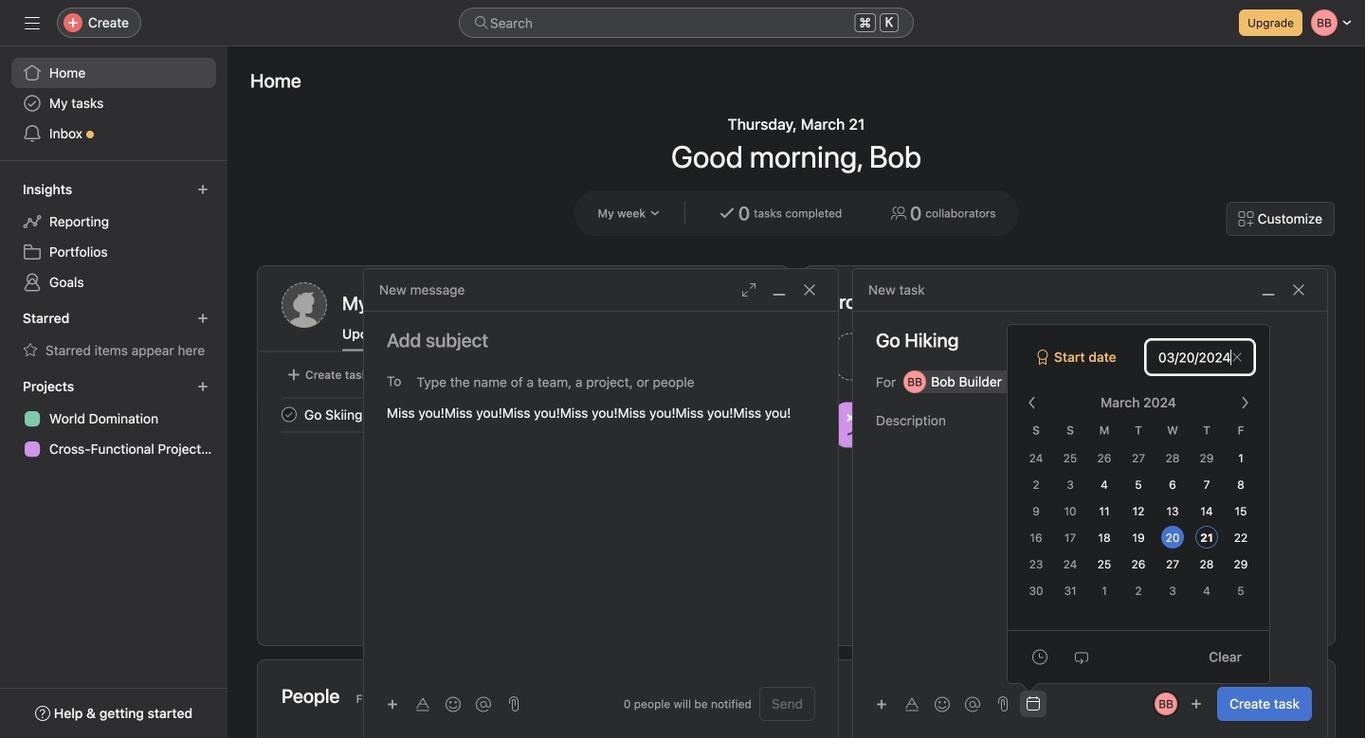 Task type: describe. For each thing, give the bounding box(es) containing it.
1 horizontal spatial list item
[[828, 328, 1070, 386]]

Due date text field
[[1147, 341, 1255, 375]]

previous month image
[[1025, 396, 1040, 411]]

1 dialog from the left
[[364, 269, 838, 739]]

2 at mention image from the left
[[966, 698, 981, 713]]

Type the name of a team, a project, or people text field
[[417, 371, 805, 394]]

expand popout to full screen image
[[742, 283, 757, 298]]

emoji image
[[446, 698, 461, 713]]

Add subject text field
[[364, 327, 838, 354]]

1 at mention image from the left
[[476, 698, 491, 713]]

1 close image from the left
[[802, 283, 818, 298]]

2 dialog from the left
[[854, 269, 1328, 739]]

toolbar for 1st dialog
[[379, 691, 501, 718]]

1 vertical spatial list item
[[259, 398, 789, 432]]

insights element
[[0, 173, 228, 302]]

projects element
[[0, 370, 228, 469]]

new project or portfolio image
[[197, 381, 209, 393]]

insert an object image for 1st dialog
[[387, 700, 398, 711]]

toolbar for first dialog from right
[[869, 691, 990, 718]]

next month image
[[1238, 396, 1253, 411]]

Mark complete checkbox
[[278, 404, 301, 426]]

new insights image
[[197, 184, 209, 195]]

1 minimize image from the left
[[772, 283, 787, 298]]



Task type: vqa. For each thing, say whether or not it's contained in the screenshot.
the top to
no



Task type: locate. For each thing, give the bounding box(es) containing it.
formatting image
[[415, 698, 431, 713]]

1 horizontal spatial minimize image
[[1261, 283, 1277, 298]]

1 horizontal spatial dialog
[[854, 269, 1328, 739]]

toolbar
[[379, 691, 501, 718], [869, 691, 990, 718]]

0 horizontal spatial insert an object image
[[387, 700, 398, 711]]

hide sidebar image
[[25, 15, 40, 30]]

close image
[[802, 283, 818, 298], [1292, 283, 1307, 298]]

at mention image left select due date image on the right of the page
[[966, 698, 981, 713]]

1 horizontal spatial at mention image
[[966, 698, 981, 713]]

dialog
[[364, 269, 838, 739], [854, 269, 1328, 739]]

0 horizontal spatial at mention image
[[476, 698, 491, 713]]

2 toolbar from the left
[[869, 691, 990, 718]]

insert an object image
[[387, 700, 398, 711], [876, 700, 888, 711]]

list item
[[828, 328, 1070, 386], [259, 398, 789, 432]]

minimize image
[[772, 283, 787, 298], [1261, 283, 1277, 298]]

add profile photo image
[[282, 283, 327, 328]]

Search tasks, projects, and more text field
[[459, 8, 914, 38]]

1 insert an object image from the left
[[387, 700, 398, 711]]

0 horizontal spatial list item
[[259, 398, 789, 432]]

at mention image right emoji "image"
[[476, 698, 491, 713]]

rocket image
[[1089, 346, 1112, 368]]

2 insert an object image from the left
[[876, 700, 888, 711]]

starred element
[[0, 302, 228, 370]]

0 horizontal spatial minimize image
[[772, 283, 787, 298]]

2 minimize image from the left
[[1261, 283, 1277, 298]]

1 toolbar from the left
[[379, 691, 501, 718]]

line_and_symbols image
[[847, 414, 870, 437]]

0 horizontal spatial close image
[[802, 283, 818, 298]]

2 close image from the left
[[1292, 283, 1307, 298]]

0 vertical spatial list item
[[828, 328, 1070, 386]]

select due date image
[[1026, 697, 1041, 712]]

None field
[[459, 8, 914, 38]]

0 horizontal spatial dialog
[[364, 269, 838, 739]]

global element
[[0, 46, 228, 160]]

add time image
[[1033, 650, 1048, 665]]

Task name text field
[[854, 327, 1328, 354]]

0 horizontal spatial toolbar
[[379, 691, 501, 718]]

insert an object image for first dialog from right
[[876, 700, 888, 711]]

1 horizontal spatial close image
[[1292, 283, 1307, 298]]

add items to starred image
[[197, 313, 209, 324]]

1 horizontal spatial toolbar
[[869, 691, 990, 718]]

add or remove collaborators from this task image
[[1191, 699, 1203, 710]]

at mention image
[[476, 698, 491, 713], [966, 698, 981, 713]]

set to repeat image
[[1075, 650, 1090, 665]]

clear due date image
[[1232, 352, 1243, 363]]

mark complete image
[[278, 404, 301, 426]]

1 horizontal spatial insert an object image
[[876, 700, 888, 711]]



